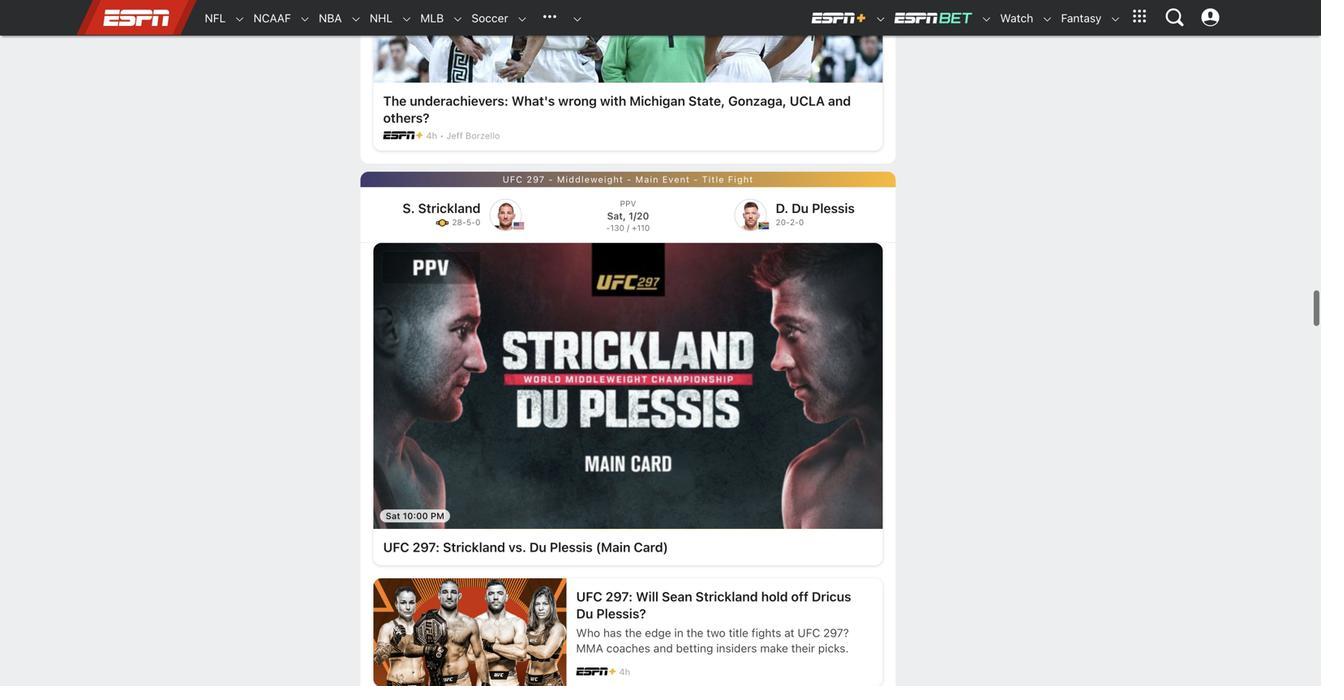 Task type: vqa. For each thing, say whether or not it's contained in the screenshot.
edge
yes



Task type: describe. For each thing, give the bounding box(es) containing it.
du inside "d. du plessis 20-2-0"
[[792, 201, 809, 216]]

their
[[791, 642, 815, 656]]

fantasy link
[[1053, 1, 1102, 36]]

vs.
[[509, 540, 526, 556]]

dricus
[[812, 590, 851, 605]]

with
[[600, 93, 626, 109]]

edge
[[645, 627, 671, 640]]

20-
[[776, 218, 790, 227]]

sat,
[[607, 210, 626, 222]]

1 the from the left
[[625, 627, 642, 640]]

has
[[603, 627, 622, 640]]

plessis inside "d. du plessis 20-2-0"
[[812, 201, 855, 216]]

0 inside "d. du plessis 20-2-0"
[[799, 218, 804, 227]]

297?
[[823, 627, 849, 640]]

borzello
[[466, 130, 500, 141]]

sean
[[662, 590, 692, 605]]

ncaaf
[[254, 11, 291, 25]]

watch link
[[992, 1, 1033, 36]]

betting
[[676, 642, 713, 656]]

nba
[[319, 11, 342, 25]]

ufc 297 - middleweight - main event - title fight
[[503, 174, 754, 185]]

ufc for ufc 297 - middleweight - main event - title fight
[[503, 174, 523, 185]]

will
[[636, 590, 659, 605]]

297
[[527, 174, 545, 185]]

watch
[[1000, 11, 1033, 25]]

ufc 297: will sean strickland hold off dricus du plessis? who has the edge in the two title fights at ufc 297? mma coaches and betting insiders make their picks.
[[576, 590, 851, 656]]

mma
[[576, 642, 603, 656]]

0 horizontal spatial 4h
[[426, 130, 437, 141]]

+110
[[632, 223, 650, 233]]

the underachievers: what's wrong with michigan state, gonzaga, ucla and others?
[[383, 93, 851, 126]]

picks.
[[818, 642, 849, 656]]

coaches
[[606, 642, 650, 656]]

10:00
[[403, 511, 428, 522]]

and inside the ufc 297: will sean strickland hold off dricus du plessis? who has the edge in the two title fights at ufc 297? mma coaches and betting insiders make their picks.
[[653, 642, 673, 656]]

jeff borzello
[[446, 130, 500, 141]]

sat
[[386, 511, 400, 522]]

ppv sat, 1/20 -130 / +110
[[606, 199, 650, 233]]

2-
[[790, 218, 799, 227]]

1 vertical spatial plessis
[[550, 540, 593, 556]]

event
[[662, 174, 690, 185]]

1/20
[[629, 210, 649, 222]]

state,
[[688, 93, 725, 109]]

297: for strickland
[[413, 540, 440, 556]]

sat 10:00 pm
[[386, 511, 444, 522]]

s. strickland
[[403, 201, 481, 216]]

d.
[[776, 201, 788, 216]]

wrong
[[558, 93, 597, 109]]

nhl link
[[362, 1, 393, 36]]

ppv
[[620, 199, 636, 208]]



Task type: locate. For each thing, give the bounding box(es) containing it.
and inside the underachievers: what's wrong with michigan state, gonzaga, ucla and others?
[[828, 93, 851, 109]]

2 the from the left
[[687, 627, 704, 640]]

1 0 from the left
[[475, 218, 481, 227]]

off
[[791, 590, 809, 605]]

hold
[[761, 590, 788, 605]]

0 horizontal spatial and
[[653, 642, 673, 656]]

mlb link
[[412, 1, 444, 36]]

gonzaga,
[[728, 93, 787, 109]]

nba link
[[311, 1, 342, 36]]

others?
[[383, 110, 430, 126]]

1 horizontal spatial the
[[687, 627, 704, 640]]

du up 2-
[[792, 201, 809, 216]]

1 vertical spatial and
[[653, 642, 673, 656]]

card)
[[634, 540, 668, 556]]

1 horizontal spatial 297:
[[606, 590, 633, 605]]

plessis?
[[596, 607, 646, 622]]

strickland inside the ufc 297: will sean strickland hold off dricus du plessis? who has the edge in the two title fights at ufc 297? mma coaches and betting insiders make their picks.
[[696, 590, 758, 605]]

middleweight
[[557, 174, 624, 185]]

plessis left (main
[[550, 540, 593, 556]]

nfl link
[[197, 1, 226, 36]]

ufc up plessis?
[[576, 590, 602, 605]]

strickland up two
[[696, 590, 758, 605]]

michigan
[[630, 93, 685, 109]]

soccer link
[[463, 1, 508, 36]]

at
[[784, 627, 795, 640]]

4h
[[426, 130, 437, 141], [619, 668, 630, 678]]

who
[[576, 627, 600, 640]]

- right 297
[[549, 174, 554, 185]]

insiders
[[716, 642, 757, 656]]

0 horizontal spatial 0
[[475, 218, 481, 227]]

two
[[707, 627, 726, 640]]

0 horizontal spatial du
[[530, 540, 547, 556]]

28-
[[452, 218, 466, 227]]

nfl
[[205, 11, 226, 25]]

1 vertical spatial strickland
[[443, 540, 505, 556]]

ufc 297: strickland vs. du plessis (main card)
[[383, 540, 668, 556]]

make
[[760, 642, 788, 656]]

1 vertical spatial 297:
[[606, 590, 633, 605]]

0
[[475, 218, 481, 227], [799, 218, 804, 227]]

main
[[635, 174, 659, 185]]

ufc
[[503, 174, 523, 185], [383, 540, 409, 556], [576, 590, 602, 605], [798, 627, 820, 640]]

297: down the 10:00
[[413, 540, 440, 556]]

/
[[627, 223, 629, 233]]

strickland up 28- in the left top of the page
[[418, 201, 481, 216]]

- down sat,
[[606, 223, 610, 233]]

1 horizontal spatial plessis
[[812, 201, 855, 216]]

pm
[[430, 511, 444, 522]]

ufc left 297
[[503, 174, 523, 185]]

s.
[[403, 201, 415, 216]]

the up coaches
[[625, 627, 642, 640]]

0 vertical spatial plessis
[[812, 201, 855, 216]]

1 vertical spatial du
[[530, 540, 547, 556]]

title
[[702, 174, 725, 185]]

jeff
[[446, 130, 463, 141]]

strickland left vs. at the left bottom of the page
[[443, 540, 505, 556]]

strickland
[[418, 201, 481, 216], [443, 540, 505, 556], [696, 590, 758, 605]]

du
[[792, 201, 809, 216], [530, 540, 547, 556], [576, 607, 593, 622]]

d. du plessis 20-2-0
[[776, 201, 855, 227]]

nhl
[[370, 11, 393, 25]]

ufc for ufc 297: will sean strickland hold off dricus du plessis? who has the edge in the two title fights at ufc 297? mma coaches and betting insiders make their picks.
[[576, 590, 602, 605]]

ufc for ufc 297: strickland vs. du plessis (main card)
[[383, 540, 409, 556]]

28-5-0
[[452, 218, 481, 227]]

5-
[[466, 218, 475, 227]]

fights
[[752, 627, 781, 640]]

- left title
[[694, 174, 699, 185]]

(main
[[596, 540, 631, 556]]

what's
[[512, 93, 555, 109]]

and
[[828, 93, 851, 109], [653, 642, 673, 656]]

0 vertical spatial and
[[828, 93, 851, 109]]

plessis right d.
[[812, 201, 855, 216]]

0 right 20-
[[799, 218, 804, 227]]

the
[[383, 93, 407, 109]]

4h down coaches
[[619, 668, 630, 678]]

ncaaf link
[[245, 1, 291, 36]]

297: up plessis?
[[606, 590, 633, 605]]

underachievers:
[[410, 93, 508, 109]]

0 vertical spatial strickland
[[418, 201, 481, 216]]

1 horizontal spatial 4h
[[619, 668, 630, 678]]

0 horizontal spatial plessis
[[550, 540, 593, 556]]

ucla
[[790, 93, 825, 109]]

mlb
[[420, 11, 444, 25]]

fight
[[728, 174, 754, 185]]

and down edge
[[653, 642, 673, 656]]

the
[[625, 627, 642, 640], [687, 627, 704, 640]]

and right ucla
[[828, 93, 851, 109]]

2 0 from the left
[[799, 218, 804, 227]]

du right vs. at the left bottom of the page
[[530, 540, 547, 556]]

2 vertical spatial strickland
[[696, 590, 758, 605]]

2 vertical spatial du
[[576, 607, 593, 622]]

297: inside the ufc 297: will sean strickland hold off dricus du plessis? who has the edge in the two title fights at ufc 297? mma coaches and betting insiders make their picks.
[[606, 590, 633, 605]]

0 vertical spatial du
[[792, 201, 809, 216]]

297:
[[413, 540, 440, 556], [606, 590, 633, 605]]

ufc up their on the right bottom of the page
[[798, 627, 820, 640]]

-
[[549, 174, 554, 185], [627, 174, 632, 185], [694, 174, 699, 185], [606, 223, 610, 233]]

4h left jeff
[[426, 130, 437, 141]]

0 horizontal spatial the
[[625, 627, 642, 640]]

1 horizontal spatial and
[[828, 93, 851, 109]]

ufc down sat
[[383, 540, 409, 556]]

the up "betting"
[[687, 627, 704, 640]]

fantasy
[[1061, 11, 1102, 25]]

du inside the ufc 297: will sean strickland hold off dricus du plessis? who has the edge in the two title fights at ufc 297? mma coaches and betting insiders make their picks.
[[576, 607, 593, 622]]

130
[[610, 223, 624, 233]]

1 horizontal spatial 0
[[799, 218, 804, 227]]

297: for will
[[606, 590, 633, 605]]

0 horizontal spatial 297:
[[413, 540, 440, 556]]

- inside ppv sat, 1/20 -130 / +110
[[606, 223, 610, 233]]

in
[[674, 627, 684, 640]]

0 vertical spatial 4h
[[426, 130, 437, 141]]

1 horizontal spatial du
[[576, 607, 593, 622]]

title
[[729, 627, 749, 640]]

0 right 28- in the left top of the page
[[475, 218, 481, 227]]

0 vertical spatial 297:
[[413, 540, 440, 556]]

1 vertical spatial 4h
[[619, 668, 630, 678]]

2 horizontal spatial du
[[792, 201, 809, 216]]

soccer
[[472, 11, 508, 25]]

du up who
[[576, 607, 593, 622]]

plessis
[[812, 201, 855, 216], [550, 540, 593, 556]]

- left main at the top of the page
[[627, 174, 632, 185]]



